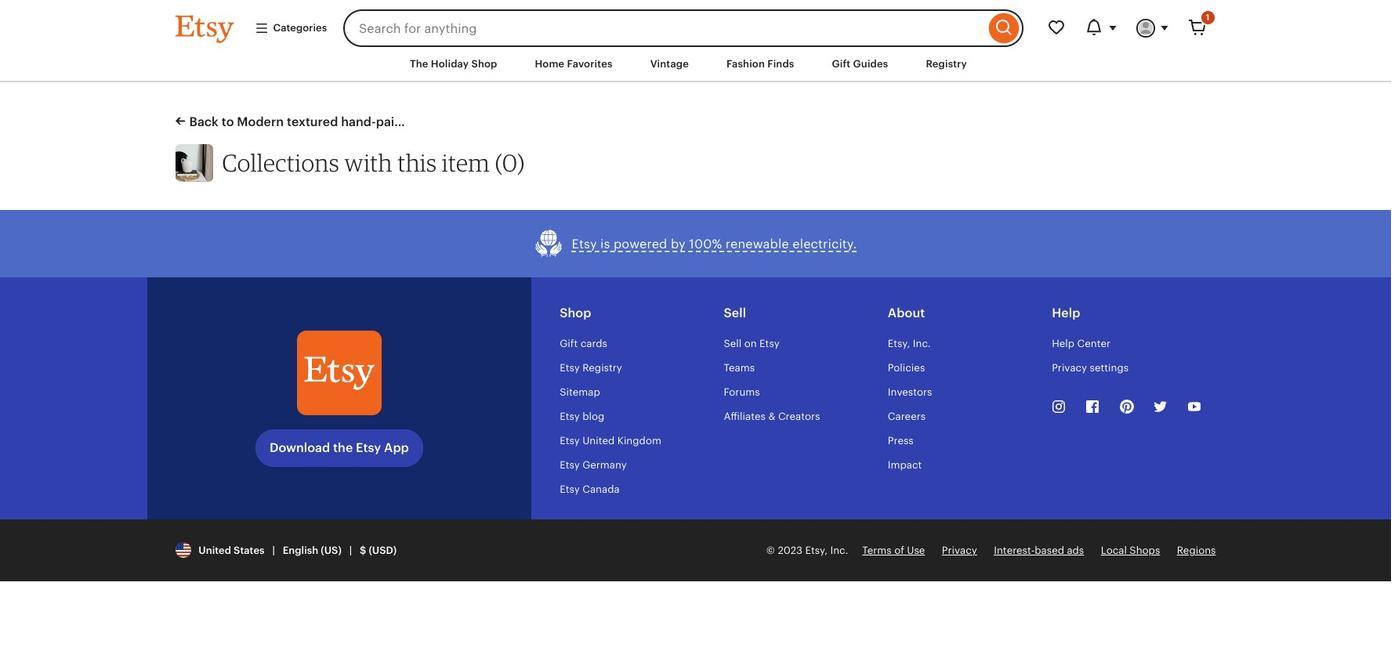 Task type: describe. For each thing, give the bounding box(es) containing it.
item
[[442, 148, 490, 177]]

canada
[[583, 484, 620, 496]]

categories
[[273, 22, 327, 34]]

fashion
[[727, 58, 765, 70]]

/pitcher
[[606, 114, 654, 129]]

local
[[1101, 545, 1127, 556]]

ads
[[1067, 545, 1085, 556]]

1 horizontal spatial shop
[[560, 306, 592, 321]]

blog
[[583, 411, 605, 423]]

gift guides
[[832, 58, 889, 70]]

0 vertical spatial inc.
[[913, 338, 931, 350]]

investors link
[[888, 387, 933, 398]]

vintage
[[651, 58, 689, 70]]

collections with this item (0)
[[222, 148, 525, 177]]

gift guides link
[[821, 50, 900, 79]]

100%
[[689, 236, 723, 251]]

etsy germany
[[560, 460, 627, 471]]

help center link
[[1052, 338, 1111, 350]]

vase
[[576, 114, 603, 129]]

home favorites link
[[523, 50, 625, 79]]

privacy settings link
[[1052, 362, 1129, 374]]

with
[[345, 148, 393, 177]]

policies
[[888, 362, 925, 374]]

etsy for etsy blog
[[560, 411, 580, 423]]

back to modern textured hand-painted light gray/beige ceramic vase /pitcher link
[[172, 114, 654, 129]]

interest-based ads link
[[994, 545, 1085, 556]]

fashion finds
[[727, 58, 795, 70]]

0 horizontal spatial inc.
[[831, 545, 849, 556]]

based
[[1035, 545, 1065, 556]]

policies link
[[888, 362, 925, 374]]

creators
[[779, 411, 820, 423]]

forums link
[[724, 387, 760, 398]]

1
[[1207, 13, 1210, 22]]

download
[[270, 440, 330, 455]]

privacy link
[[942, 545, 978, 556]]

sitemap
[[560, 387, 600, 398]]

gray/beige
[[456, 114, 521, 129]]

help for help
[[1052, 306, 1081, 321]]

renewable
[[726, 236, 789, 251]]

1 vertical spatial united
[[199, 545, 231, 556]]

privacy settings
[[1052, 362, 1129, 374]]

regions
[[1178, 545, 1217, 556]]

help for help center
[[1052, 338, 1075, 350]]

(usd)
[[369, 545, 397, 556]]

sell for sell
[[724, 306, 747, 321]]

2 | from the left
[[349, 545, 352, 556]]

etsy registry link
[[560, 362, 622, 374]]

states
[[234, 545, 265, 556]]

holiday
[[431, 58, 469, 70]]

etsy is powered by 100% renewable electricity. button
[[534, 229, 857, 259]]

of
[[895, 545, 905, 556]]

the holiday shop
[[410, 58, 498, 70]]

impact
[[888, 460, 922, 471]]

© 2023 etsy, inc.
[[767, 545, 849, 556]]

etsy canada
[[560, 484, 620, 496]]

shop inside the holiday shop link
[[472, 58, 498, 70]]

back
[[189, 114, 219, 129]]

local shops link
[[1101, 545, 1161, 556]]

categories button
[[243, 14, 339, 42]]

etsy is powered by 100% renewable electricity.
[[572, 236, 857, 251]]

modern textured hand-painted light gray/beige ceramic vase /pitcher image
[[175, 144, 213, 182]]

etsy for etsy germany
[[560, 460, 580, 471]]

affiliates
[[724, 411, 766, 423]]

sell for sell on etsy
[[724, 338, 742, 350]]

sitemap link
[[560, 387, 600, 398]]

sell on etsy link
[[724, 338, 780, 350]]

about
[[888, 306, 925, 321]]

etsy registry
[[560, 362, 622, 374]]

finds
[[768, 58, 795, 70]]

etsy for etsy is powered by 100% renewable electricity.
[[572, 236, 597, 251]]

english
[[283, 545, 318, 556]]

ceramic
[[524, 114, 573, 129]]

categories banner
[[147, 0, 1245, 47]]

&
[[769, 411, 776, 423]]

vintage link
[[639, 50, 701, 79]]

help center
[[1052, 338, 1111, 350]]

(us)
[[321, 545, 342, 556]]

privacy for privacy link
[[942, 545, 978, 556]]

the
[[333, 440, 353, 455]]

2023
[[778, 545, 803, 556]]

the holiday shop link
[[398, 50, 509, 79]]

teams link
[[724, 362, 755, 374]]

etsy for etsy registry
[[560, 362, 580, 374]]



Task type: vqa. For each thing, say whether or not it's contained in the screenshot.
electricity.
yes



Task type: locate. For each thing, give the bounding box(es) containing it.
use
[[907, 545, 926, 556]]

press link
[[888, 435, 914, 447]]

inc.
[[913, 338, 931, 350], [831, 545, 849, 556]]

shop up gift cards
[[560, 306, 592, 321]]

help
[[1052, 306, 1081, 321], [1052, 338, 1075, 350]]

app
[[384, 440, 409, 455]]

1 sell from the top
[[724, 306, 747, 321]]

powered
[[614, 236, 668, 251]]

united right us image
[[199, 545, 231, 556]]

etsy right the the
[[356, 440, 381, 455]]

1 vertical spatial privacy
[[942, 545, 978, 556]]

guides
[[854, 58, 889, 70]]

None search field
[[344, 9, 1024, 47]]

etsy left blog
[[560, 411, 580, 423]]

careers
[[888, 411, 926, 423]]

terms of use link
[[863, 545, 926, 556]]

0 horizontal spatial registry
[[583, 362, 622, 374]]

united
[[583, 435, 615, 447], [199, 545, 231, 556]]

modern
[[237, 114, 284, 129]]

1 vertical spatial gift
[[560, 338, 578, 350]]

gift left 'cards' on the left bottom
[[560, 338, 578, 350]]

hand-
[[341, 114, 376, 129]]

on
[[745, 338, 757, 350]]

0 horizontal spatial privacy
[[942, 545, 978, 556]]

the
[[410, 58, 429, 70]]

etsy left is
[[572, 236, 597, 251]]

careers link
[[888, 411, 926, 423]]

0 vertical spatial registry
[[926, 58, 968, 70]]

1 vertical spatial help
[[1052, 338, 1075, 350]]

sell left "on"
[[724, 338, 742, 350]]

0 vertical spatial privacy
[[1052, 362, 1088, 374]]

center
[[1078, 338, 1111, 350]]

affiliates & creators
[[724, 411, 820, 423]]

0 horizontal spatial united
[[199, 545, 231, 556]]

etsy,
[[888, 338, 911, 350], [806, 545, 828, 556]]

united states   |   english (us)   |   $ (usd)
[[193, 545, 397, 556]]

1 | from the left
[[272, 545, 275, 556]]

1 horizontal spatial etsy,
[[888, 338, 911, 350]]

home favorites
[[535, 58, 613, 70]]

etsy germany link
[[560, 460, 627, 471]]

1 horizontal spatial privacy
[[1052, 362, 1088, 374]]

0 vertical spatial sell
[[724, 306, 747, 321]]

©
[[767, 545, 775, 556]]

gift for gift guides
[[832, 58, 851, 70]]

etsy up etsy canada link
[[560, 460, 580, 471]]

cards
[[581, 338, 608, 350]]

germany
[[583, 460, 627, 471]]

gift for gift cards
[[560, 338, 578, 350]]

| left $
[[349, 545, 352, 556]]

registry right guides
[[926, 58, 968, 70]]

privacy for privacy settings
[[1052, 362, 1088, 374]]

1 vertical spatial etsy,
[[806, 545, 828, 556]]

settings
[[1090, 362, 1129, 374]]

local shops
[[1101, 545, 1161, 556]]

to
[[222, 114, 234, 129]]

1 horizontal spatial gift
[[832, 58, 851, 70]]

download the etsy app
[[270, 440, 409, 455]]

etsy, up policies link
[[888, 338, 911, 350]]

privacy right use
[[942, 545, 978, 556]]

1 vertical spatial sell
[[724, 338, 742, 350]]

(0)
[[495, 148, 525, 177]]

favorites
[[567, 58, 613, 70]]

interest-
[[994, 545, 1035, 556]]

1 vertical spatial registry
[[583, 362, 622, 374]]

0 horizontal spatial etsy,
[[806, 545, 828, 556]]

0 vertical spatial shop
[[472, 58, 498, 70]]

is
[[601, 236, 610, 251]]

etsy down etsy blog link
[[560, 435, 580, 447]]

sell up "on"
[[724, 306, 747, 321]]

etsy united kingdom link
[[560, 435, 662, 447]]

etsy united kingdom
[[560, 435, 662, 447]]

menu bar
[[147, 47, 1245, 82]]

collections
[[222, 148, 340, 177]]

1 horizontal spatial united
[[583, 435, 615, 447]]

menu bar containing the holiday shop
[[147, 47, 1245, 82]]

etsy up sitemap
[[560, 362, 580, 374]]

1 horizontal spatial |
[[349, 545, 352, 556]]

light
[[425, 114, 453, 129]]

fashion finds link
[[715, 50, 806, 79]]

1 vertical spatial inc.
[[831, 545, 849, 556]]

etsy canada link
[[560, 484, 620, 496]]

none search field inside "categories" banner
[[344, 9, 1024, 47]]

registry down 'cards' on the left bottom
[[583, 362, 622, 374]]

interest-based ads
[[994, 545, 1085, 556]]

terms of use
[[863, 545, 926, 556]]

0 vertical spatial help
[[1052, 306, 1081, 321]]

| right "states"
[[272, 545, 275, 556]]

press
[[888, 435, 914, 447]]

1 horizontal spatial inc.
[[913, 338, 931, 350]]

0 horizontal spatial |
[[272, 545, 275, 556]]

$
[[360, 545, 366, 556]]

privacy down help center link at the bottom right of page
[[1052, 362, 1088, 374]]

etsy left canada
[[560, 484, 580, 496]]

0 vertical spatial united
[[583, 435, 615, 447]]

2 help from the top
[[1052, 338, 1075, 350]]

teams
[[724, 362, 755, 374]]

home
[[535, 58, 565, 70]]

textured
[[287, 114, 338, 129]]

gift inside menu bar
[[832, 58, 851, 70]]

etsy
[[572, 236, 597, 251], [760, 338, 780, 350], [560, 362, 580, 374], [560, 411, 580, 423], [560, 435, 580, 447], [356, 440, 381, 455], [560, 460, 580, 471], [560, 484, 580, 496]]

inc. up policies link
[[913, 338, 931, 350]]

impact link
[[888, 460, 922, 471]]

2 sell from the top
[[724, 338, 742, 350]]

download the etsy app link
[[256, 429, 423, 467]]

registry link
[[915, 50, 979, 79]]

etsy for etsy united kingdom
[[560, 435, 580, 447]]

affiliates & creators link
[[724, 411, 820, 423]]

0 vertical spatial etsy,
[[888, 338, 911, 350]]

electricity.
[[793, 236, 857, 251]]

kingdom
[[618, 435, 662, 447]]

help left center
[[1052, 338, 1075, 350]]

shop right holiday
[[472, 58, 498, 70]]

etsy inside 'download the etsy app' 'link'
[[356, 440, 381, 455]]

forums
[[724, 387, 760, 398]]

etsy inside etsy is powered by 100% renewable electricity. button
[[572, 236, 597, 251]]

1 help from the top
[[1052, 306, 1081, 321]]

us image
[[175, 543, 191, 558]]

etsy right "on"
[[760, 338, 780, 350]]

investors
[[888, 387, 933, 398]]

registry inside menu bar
[[926, 58, 968, 70]]

inc. left terms
[[831, 545, 849, 556]]

terms
[[863, 545, 892, 556]]

regions button
[[1178, 544, 1217, 558]]

0 horizontal spatial gift
[[560, 338, 578, 350]]

this
[[398, 148, 437, 177]]

back to modern textured hand-painted light gray/beige ceramic vase /pitcher
[[189, 114, 654, 129]]

help up help center link at the bottom right of page
[[1052, 306, 1081, 321]]

1 vertical spatial shop
[[560, 306, 592, 321]]

0 horizontal spatial shop
[[472, 58, 498, 70]]

etsy for etsy canada
[[560, 484, 580, 496]]

1 horizontal spatial registry
[[926, 58, 968, 70]]

etsy, inc.
[[888, 338, 931, 350]]

gift cards
[[560, 338, 608, 350]]

etsy, right 2023
[[806, 545, 828, 556]]

privacy
[[1052, 362, 1088, 374], [942, 545, 978, 556]]

1 link
[[1179, 9, 1217, 47]]

0 vertical spatial gift
[[832, 58, 851, 70]]

Search for anything text field
[[344, 9, 985, 47]]

gift left guides
[[832, 58, 851, 70]]

united down blog
[[583, 435, 615, 447]]



